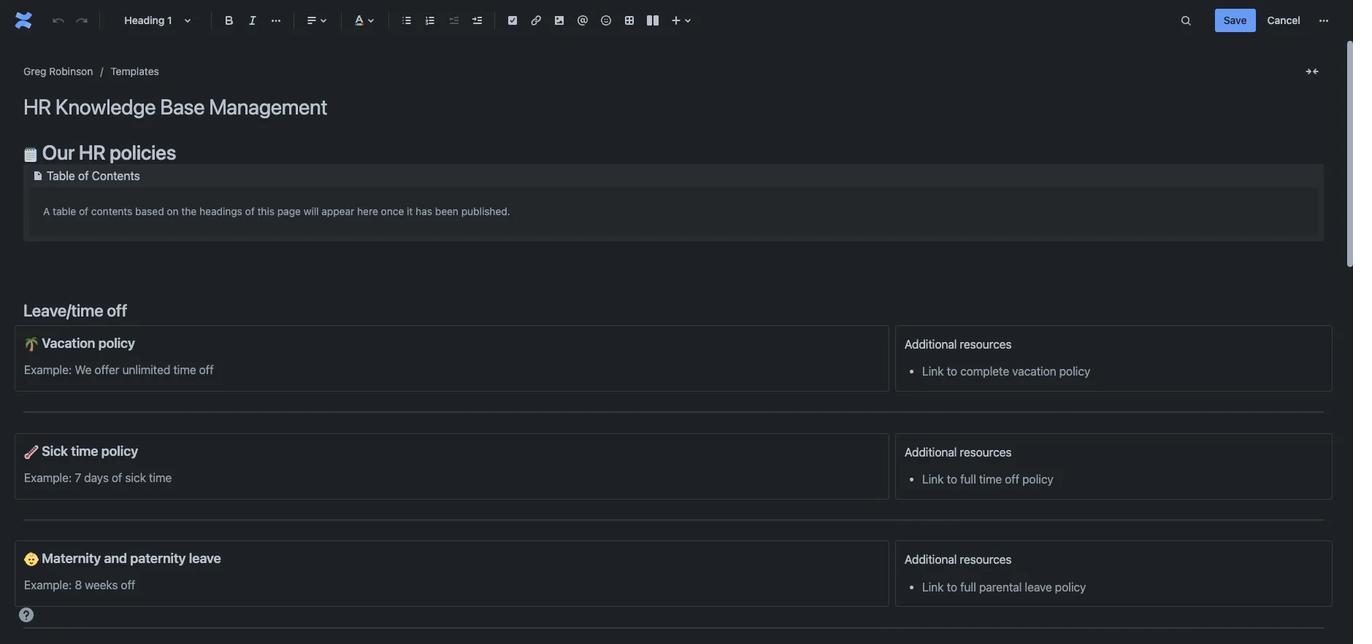 Task type: describe. For each thing, give the bounding box(es) containing it.
additional resources for paternity
[[905, 554, 1012, 567]]

contents
[[92, 169, 140, 183]]

help image
[[18, 607, 35, 624]]

templates link
[[111, 63, 159, 80]]

1 additional resources from the top
[[905, 338, 1012, 351]]

align left image
[[303, 12, 321, 29]]

the
[[181, 205, 197, 218]]

find and replace image
[[1177, 12, 1195, 29]]

here
[[357, 205, 378, 218]]

published.
[[461, 205, 510, 218]]

will
[[304, 205, 319, 218]]

table
[[47, 169, 75, 183]]

additional for paternity
[[905, 554, 957, 567]]

and
[[104, 551, 127, 567]]

table image
[[621, 12, 638, 29]]

:palm_tree: image
[[24, 337, 39, 352]]

table of contents image
[[29, 167, 47, 185]]

sick time policy
[[39, 443, 138, 459]]

our hr policies
[[38, 140, 176, 164]]

Main content area, start typing to enter text. text field
[[15, 140, 1333, 645]]

1
[[167, 14, 172, 26]]

Give this page a title text field
[[23, 95, 1324, 119]]

off
[[107, 301, 127, 320]]

policies
[[110, 140, 176, 164]]

:baby: image
[[24, 553, 39, 568]]

templates
[[111, 65, 159, 77]]

emoji image
[[597, 12, 615, 29]]

heading
[[124, 14, 165, 26]]

hr
[[79, 140, 105, 164]]

vacation
[[42, 335, 95, 351]]

greg robinson
[[23, 65, 93, 77]]

leave/time
[[23, 301, 103, 320]]

0 vertical spatial policy
[[98, 335, 135, 351]]

numbered list ⌘⇧7 image
[[421, 12, 439, 29]]

heading 1 button
[[106, 4, 205, 37]]

it
[[407, 205, 413, 218]]

mention image
[[574, 12, 592, 29]]

undo ⌘z image
[[50, 12, 67, 29]]

more image
[[1315, 12, 1333, 29]]

additional for policy
[[905, 446, 957, 459]]

1 additional from the top
[[905, 338, 957, 351]]

:baby: image
[[24, 553, 39, 568]]

action item image
[[504, 12, 521, 29]]

a table of contents based on the headings of this page will appear here once it has been published.
[[43, 205, 510, 218]]

italic ⌘i image
[[244, 12, 261, 29]]

confluence image
[[12, 9, 35, 32]]

cancel
[[1267, 14, 1301, 26]]

headings
[[199, 205, 242, 218]]

table
[[53, 205, 76, 218]]

page
[[277, 205, 301, 218]]

been
[[435, 205, 459, 218]]

resources for paternity
[[960, 554, 1012, 567]]

bullet list ⌘⇧8 image
[[398, 12, 416, 29]]

additional resources for policy
[[905, 446, 1012, 459]]

confluence image
[[12, 9, 35, 32]]

save button
[[1215, 9, 1256, 32]]

1 resources from the top
[[960, 338, 1012, 351]]

link image
[[527, 12, 545, 29]]

our
[[42, 140, 75, 164]]

cancel button
[[1259, 9, 1309, 32]]

sick
[[42, 443, 68, 459]]



Task type: locate. For each thing, give the bounding box(es) containing it.
make template fixed-width image
[[1304, 63, 1321, 80]]

layouts image
[[644, 12, 662, 29]]

based
[[135, 205, 164, 218]]

on
[[167, 205, 179, 218]]

leave
[[189, 551, 221, 567]]

a
[[43, 205, 50, 218]]

paternity
[[130, 551, 186, 567]]

vacation policy
[[39, 335, 135, 351]]

2 vertical spatial additional
[[905, 554, 957, 567]]

greg robinson link
[[23, 63, 93, 80]]

1 vertical spatial resources
[[960, 446, 1012, 459]]

policy down off
[[98, 335, 135, 351]]

policy right time
[[101, 443, 138, 459]]

resources
[[960, 338, 1012, 351], [960, 446, 1012, 459], [960, 554, 1012, 567]]

save
[[1224, 14, 1247, 26]]

0 vertical spatial resources
[[960, 338, 1012, 351]]

time
[[71, 443, 98, 459]]

3 additional from the top
[[905, 554, 957, 567]]

3 resources from the top
[[960, 554, 1012, 567]]

redo ⌘⇧z image
[[73, 12, 91, 29]]

2 additional resources from the top
[[905, 446, 1012, 459]]

:thermometer: image
[[24, 445, 39, 460], [24, 445, 39, 460]]

contents
[[91, 205, 132, 218]]

add image, video, or file image
[[551, 12, 568, 29]]

greg
[[23, 65, 46, 77]]

additional resources
[[905, 338, 1012, 351], [905, 446, 1012, 459], [905, 554, 1012, 567]]

of
[[78, 169, 89, 183], [79, 205, 88, 218], [245, 205, 255, 218]]

heading 1
[[124, 14, 172, 26]]

3 additional resources from the top
[[905, 554, 1012, 567]]

indent tab image
[[468, 12, 486, 29]]

1 vertical spatial additional
[[905, 446, 957, 459]]

0 vertical spatial additional
[[905, 338, 957, 351]]

maternity and paternity leave
[[39, 551, 221, 567]]

resources for policy
[[960, 446, 1012, 459]]

policy
[[98, 335, 135, 351], [101, 443, 138, 459]]

this
[[257, 205, 275, 218]]

maternity
[[42, 551, 101, 567]]

table of contents
[[47, 169, 140, 183]]

once
[[381, 205, 404, 218]]

:palm_tree: image
[[24, 337, 39, 352]]

leave/time off
[[23, 301, 127, 320]]

1 vertical spatial additional resources
[[905, 446, 1012, 459]]

appear
[[322, 205, 354, 218]]

1 vertical spatial policy
[[101, 443, 138, 459]]

additional
[[905, 338, 957, 351], [905, 446, 957, 459], [905, 554, 957, 567]]

bold ⌘b image
[[221, 12, 238, 29]]

outdent ⇧tab image
[[445, 12, 462, 29]]

2 resources from the top
[[960, 446, 1012, 459]]

has
[[416, 205, 432, 218]]

2 vertical spatial resources
[[960, 554, 1012, 567]]

2 additional from the top
[[905, 446, 957, 459]]

:notepad_spiral: image
[[23, 147, 38, 162], [23, 147, 38, 162]]

2 vertical spatial additional resources
[[905, 554, 1012, 567]]

0 vertical spatial additional resources
[[905, 338, 1012, 351]]

robinson
[[49, 65, 93, 77]]

more formatting image
[[267, 12, 285, 29]]



Task type: vqa. For each thing, say whether or not it's contained in the screenshot.
Close Draft
no



